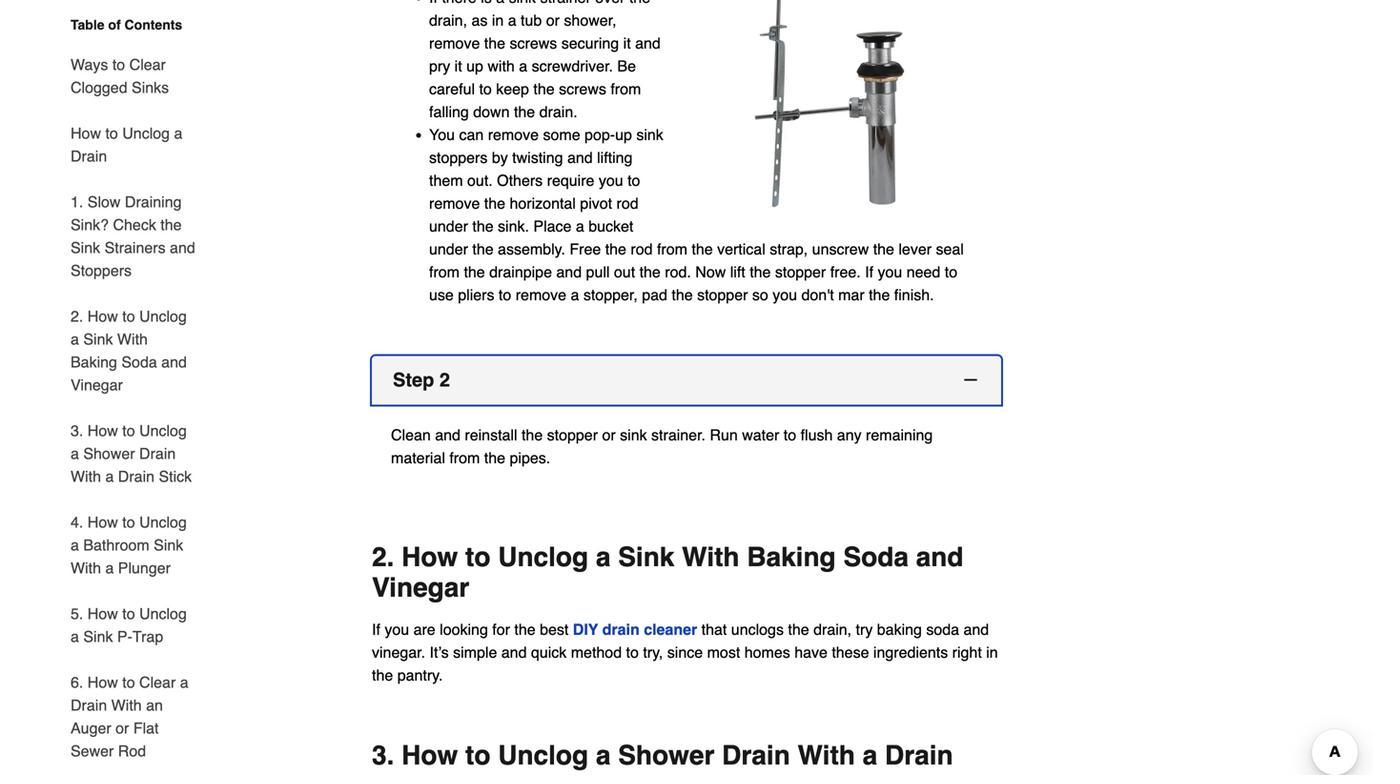 Task type: locate. For each thing, give the bounding box(es) containing it.
0 vertical spatial vinegar
[[71, 376, 123, 394]]

now
[[696, 263, 726, 281]]

the down "draining"
[[160, 216, 182, 234]]

2. how to unclog a sink with baking soda and vinegar down the stoppers
[[71, 308, 187, 394]]

sink.
[[498, 218, 529, 235]]

1 horizontal spatial 3.
[[372, 741, 394, 771]]

pliers
[[458, 286, 495, 304]]

unclog inside 4. how to unclog a bathroom sink with a plunger
[[139, 514, 187, 531]]

1 vertical spatial rod
[[631, 241, 653, 258]]

0 vertical spatial stick
[[159, 468, 192, 485]]

1 vertical spatial 3. how to unclog a shower drain with a drain stick
[[372, 741, 953, 775]]

remove down the drainpipe
[[516, 286, 567, 304]]

baking inside 2. how to unclog a sink with baking soda and vinegar link
[[71, 353, 117, 371]]

in right right
[[986, 644, 998, 662]]

soda up try
[[844, 542, 909, 573]]

you
[[429, 126, 455, 144]]

how down clogged
[[71, 124, 101, 142]]

it right pry
[[455, 57, 462, 75]]

stoppers
[[429, 149, 488, 167]]

3. how to unclog a shower drain with a drain stick
[[71, 422, 192, 485], [372, 741, 953, 775]]

screws down tub
[[510, 34, 557, 52]]

that
[[702, 621, 727, 639]]

0 vertical spatial drain,
[[429, 12, 467, 29]]

stopper down strap,
[[775, 263, 826, 281]]

1 horizontal spatial stick
[[372, 771, 436, 775]]

1 horizontal spatial drain,
[[814, 621, 852, 639]]

looking
[[440, 621, 488, 639]]

1 vertical spatial stopper
[[697, 286, 748, 304]]

to inside 2. how to unclog a sink with baking soda and vinegar link
[[122, 308, 135, 325]]

0 vertical spatial screws
[[510, 34, 557, 52]]

0 vertical spatial up
[[467, 57, 483, 75]]

strainer
[[540, 0, 591, 6]]

0 horizontal spatial stick
[[159, 468, 192, 485]]

1 vertical spatial if
[[865, 263, 874, 281]]

how down the stoppers
[[88, 308, 118, 325]]

pull
[[586, 263, 610, 281]]

in inside that unclogs the drain, try baking soda and vinegar. it's simple and quick method to try, since most homes have these ingredients right in the pantry.
[[986, 644, 998, 662]]

sink inside clean and reinstall the stopper or sink strainer. run water to flush any remaining material from the pipes.
[[620, 426, 647, 444]]

sink
[[71, 239, 100, 257], [83, 330, 113, 348], [154, 536, 183, 554], [618, 542, 675, 573], [83, 628, 113, 646]]

stopper,
[[584, 286, 638, 304]]

the up with
[[484, 34, 506, 52]]

simple
[[453, 644, 497, 662]]

with inside 6. how to clear a drain with an auger or flat sewer rod
[[111, 697, 142, 714]]

2 under from the top
[[429, 241, 468, 258]]

1 vertical spatial shower
[[618, 741, 715, 771]]

you up the finish.
[[878, 263, 903, 281]]

or down strainer
[[546, 12, 560, 29]]

over
[[595, 0, 625, 6]]

0 horizontal spatial in
[[492, 12, 504, 29]]

1 vertical spatial in
[[986, 644, 998, 662]]

1 under from the top
[[429, 218, 468, 235]]

1 vertical spatial 3.
[[372, 741, 394, 771]]

3. inside table of contents element
[[71, 422, 83, 440]]

clean
[[391, 426, 431, 444]]

twisting
[[512, 149, 563, 167]]

sink left p-
[[83, 628, 113, 646]]

2 vertical spatial stopper
[[547, 426, 598, 444]]

in
[[492, 12, 504, 29], [986, 644, 998, 662]]

rod up out
[[631, 241, 653, 258]]

if for if there is a sink strainer over the drain, as in a tub or shower, remove the screws securing it and pry it up with a screwdriver. be careful to keep the screws from falling down the drain. you can remove some pop-up sink stoppers by twisting and lifting them out. others require you to remove the horizontal pivot rod under the sink. place a bucket under the assembly. free the rod from the vertical strap, unscrew the lever seal from the drainpipe and pull out the rod. now lift the stopper free. if you need to use pliers to remove a stopper, pad the stopper so you don't mar the finish.
[[429, 0, 438, 6]]

diy
[[573, 621, 598, 639]]

1 vertical spatial stick
[[372, 771, 436, 775]]

6.
[[71, 674, 83, 691]]

assembly.
[[498, 241, 565, 258]]

some
[[543, 126, 580, 144]]

baking up unclogs
[[747, 542, 836, 573]]

0 vertical spatial if
[[429, 0, 438, 6]]

how down pantry.
[[402, 741, 458, 771]]

in right as
[[492, 12, 504, 29]]

0 horizontal spatial it
[[455, 57, 462, 75]]

3. how to unclog a shower drain with a drain stick link
[[71, 408, 198, 500]]

remove
[[429, 34, 480, 52], [488, 126, 539, 144], [429, 195, 480, 212], [516, 286, 567, 304]]

lifting
[[597, 149, 633, 167]]

1 horizontal spatial 2.
[[372, 542, 394, 573]]

or
[[546, 12, 560, 29], [602, 426, 616, 444], [116, 720, 129, 737]]

vinegar
[[71, 376, 123, 394], [372, 573, 469, 603]]

the down reinstall
[[484, 449, 506, 467]]

how inside 4. how to unclog a bathroom sink with a plunger
[[88, 514, 118, 531]]

0 vertical spatial shower
[[83, 445, 135, 463]]

the up drain.
[[534, 80, 555, 98]]

you up vinegar.
[[385, 621, 409, 639]]

1 horizontal spatial or
[[546, 12, 560, 29]]

if up vinegar.
[[372, 621, 380, 639]]

with inside 4. how to unclog a bathroom sink with a plunger
[[71, 559, 101, 577]]

lift
[[730, 263, 746, 281]]

2 horizontal spatial or
[[602, 426, 616, 444]]

1 horizontal spatial in
[[986, 644, 998, 662]]

sink pop-up stopper assembly. image
[[687, 0, 982, 221]]

0 vertical spatial or
[[546, 12, 560, 29]]

6. how to clear a drain with an auger or flat sewer rod
[[71, 674, 188, 760]]

1 horizontal spatial soda
[[844, 542, 909, 573]]

2. how to unclog a sink with baking soda and vinegar up cleaner
[[372, 542, 964, 603]]

0 vertical spatial 3.
[[71, 422, 83, 440]]

drain
[[71, 147, 107, 165], [139, 445, 176, 463], [118, 468, 155, 485], [71, 697, 107, 714], [722, 741, 790, 771], [885, 741, 953, 771]]

and
[[635, 34, 661, 52], [567, 149, 593, 167], [170, 239, 195, 257], [556, 263, 582, 281], [161, 353, 187, 371], [435, 426, 461, 444], [916, 542, 964, 573], [964, 621, 989, 639], [501, 644, 527, 662]]

0 horizontal spatial vinegar
[[71, 376, 123, 394]]

1 horizontal spatial baking
[[747, 542, 836, 573]]

baking
[[71, 353, 117, 371], [747, 542, 836, 573]]

drain, up these
[[814, 621, 852, 639]]

under up use
[[429, 241, 468, 258]]

in inside if there is a sink strainer over the drain, as in a tub or shower, remove the screws securing it and pry it up with a screwdriver. be careful to keep the screws from falling down the drain. you can remove some pop-up sink stoppers by twisting and lifting them out. others require you to remove the horizontal pivot rod under the sink. place a bucket under the assembly. free the rod from the vertical strap, unscrew the lever seal from the drainpipe and pull out the rod. now lift the stopper free. if you need to use pliers to remove a stopper, pad the stopper so you don't mar the finish.
[[492, 12, 504, 29]]

4.
[[71, 514, 83, 531]]

down
[[473, 103, 510, 121]]

strap,
[[770, 241, 808, 258]]

to inside clean and reinstall the stopper or sink strainer. run water to flush any remaining material from the pipes.
[[784, 426, 797, 444]]

to
[[112, 56, 125, 73], [479, 80, 492, 98], [105, 124, 118, 142], [628, 172, 640, 189], [945, 263, 958, 281], [499, 286, 511, 304], [122, 308, 135, 325], [122, 422, 135, 440], [784, 426, 797, 444], [122, 514, 135, 531], [465, 542, 491, 573], [122, 605, 135, 623], [626, 644, 639, 662], [122, 674, 135, 691], [465, 741, 491, 771]]

1 vertical spatial under
[[429, 241, 468, 258]]

of
[[108, 17, 121, 32]]

that unclogs the drain, try baking soda and vinegar. it's simple and quick method to try, since most homes have these ingredients right in the pantry.
[[372, 621, 998, 684]]

you down lifting
[[599, 172, 623, 189]]

1 horizontal spatial 2. how to unclog a sink with baking soda and vinegar
[[372, 542, 964, 603]]

drain, inside if there is a sink strainer over the drain, as in a tub or shower, remove the screws securing it and pry it up with a screwdriver. be careful to keep the screws from falling down the drain. you can remove some pop-up sink stoppers by twisting and lifting them out. others require you to remove the horizontal pivot rod under the sink. place a bucket under the assembly. free the rod from the vertical strap, unscrew the lever seal from the drainpipe and pull out the rod. now lift the stopper free. if you need to use pliers to remove a stopper, pad the stopper so you don't mar the finish.
[[429, 12, 467, 29]]

from down reinstall
[[450, 449, 480, 467]]

0 vertical spatial stopper
[[775, 263, 826, 281]]

the up 'pliers'
[[464, 263, 485, 281]]

1 vertical spatial drain,
[[814, 621, 852, 639]]

0 horizontal spatial shower
[[83, 445, 135, 463]]

pad
[[642, 286, 668, 304]]

to inside 3. how to unclog a shower drain with a drain stick link
[[122, 422, 135, 440]]

the inside 1. slow draining sink? check the sink strainers and stoppers
[[160, 216, 182, 234]]

pantry.
[[397, 667, 443, 684]]

drain, inside that unclogs the drain, try baking soda and vinegar. it's simple and quick method to try, since most homes have these ingredients right in the pantry.
[[814, 621, 852, 639]]

if right free.
[[865, 263, 874, 281]]

0 vertical spatial 2. how to unclog a sink with baking soda and vinegar
[[71, 308, 187, 394]]

up left with
[[467, 57, 483, 75]]

them
[[429, 172, 463, 189]]

how right 6.
[[88, 674, 118, 691]]

sink down sink?
[[71, 239, 100, 257]]

the down vinegar.
[[372, 667, 393, 684]]

under down "them"
[[429, 218, 468, 235]]

2 horizontal spatial if
[[865, 263, 874, 281]]

or left the flat at the bottom left of the page
[[116, 720, 129, 737]]

rod up bucket on the top left
[[617, 195, 639, 212]]

2 vertical spatial or
[[116, 720, 129, 737]]

vinegar up 3. how to unclog a shower drain with a drain stick link
[[71, 376, 123, 394]]

from up use
[[429, 263, 460, 281]]

1 vertical spatial vinegar
[[372, 573, 469, 603]]

baking down the stoppers
[[71, 353, 117, 371]]

1 vertical spatial clear
[[139, 674, 176, 691]]

soda up 3. how to unclog a shower drain with a drain stick link
[[121, 353, 157, 371]]

up up lifting
[[615, 126, 632, 144]]

water
[[742, 426, 780, 444]]

clear up sinks
[[129, 56, 166, 73]]

1 horizontal spatial shower
[[618, 741, 715, 771]]

sink up tub
[[509, 0, 536, 6]]

how right 5.
[[88, 605, 118, 623]]

the
[[629, 0, 651, 6], [484, 34, 506, 52], [534, 80, 555, 98], [514, 103, 535, 121], [484, 195, 506, 212], [160, 216, 182, 234], [472, 218, 494, 235], [472, 241, 494, 258], [605, 241, 627, 258], [692, 241, 713, 258], [873, 241, 895, 258], [464, 263, 485, 281], [640, 263, 661, 281], [750, 263, 771, 281], [672, 286, 693, 304], [869, 286, 890, 304], [522, 426, 543, 444], [484, 449, 506, 467], [514, 621, 536, 639], [788, 621, 809, 639], [372, 667, 393, 684]]

run
[[710, 426, 738, 444]]

remove up by
[[488, 126, 539, 144]]

these
[[832, 644, 869, 662]]

0 vertical spatial under
[[429, 218, 468, 235]]

0 vertical spatial baking
[[71, 353, 117, 371]]

how to unclog a drain
[[71, 124, 183, 165]]

trap
[[132, 628, 163, 646]]

1 horizontal spatial if
[[429, 0, 438, 6]]

2
[[440, 369, 450, 391]]

how
[[71, 124, 101, 142], [88, 308, 118, 325], [88, 422, 118, 440], [88, 514, 118, 531], [402, 542, 458, 573], [88, 605, 118, 623], [88, 674, 118, 691], [402, 741, 458, 771]]

0 horizontal spatial baking
[[71, 353, 117, 371]]

rod
[[617, 195, 639, 212], [631, 241, 653, 258]]

stopper down now
[[697, 286, 748, 304]]

seal
[[936, 241, 964, 258]]

sink down the stoppers
[[83, 330, 113, 348]]

the up have
[[788, 621, 809, 639]]

clear inside ways to clear clogged sinks
[[129, 56, 166, 73]]

stopper inside clean and reinstall the stopper or sink strainer. run water to flush any remaining material from the pipes.
[[547, 426, 598, 444]]

vinegar up are
[[372, 573, 469, 603]]

2 vertical spatial sink
[[620, 426, 647, 444]]

cleaner
[[644, 621, 697, 639]]

1 vertical spatial up
[[615, 126, 632, 144]]

0 vertical spatial 3. how to unclog a shower drain with a drain stick
[[71, 422, 192, 485]]

sink up plunger
[[154, 536, 183, 554]]

0 horizontal spatial soda
[[121, 353, 157, 371]]

the down bucket on the top left
[[605, 241, 627, 258]]

0 horizontal spatial stopper
[[547, 426, 598, 444]]

you
[[599, 172, 623, 189], [878, 263, 903, 281], [773, 286, 797, 304], [385, 621, 409, 639]]

0 horizontal spatial screws
[[510, 34, 557, 52]]

pipes.
[[510, 449, 551, 467]]

sink left strainer.
[[620, 426, 647, 444]]

clear up an
[[139, 674, 176, 691]]

or left strainer.
[[602, 426, 616, 444]]

2 vertical spatial if
[[372, 621, 380, 639]]

most
[[707, 644, 740, 662]]

stopper up pipes.
[[547, 426, 598, 444]]

1 horizontal spatial stopper
[[697, 286, 748, 304]]

1 vertical spatial soda
[[844, 542, 909, 573]]

slow
[[88, 193, 121, 211]]

0 horizontal spatial 3.
[[71, 422, 83, 440]]

sink inside 4. how to unclog a bathroom sink with a plunger
[[154, 536, 183, 554]]

free.
[[830, 263, 861, 281]]

it
[[623, 34, 631, 52], [455, 57, 462, 75]]

clear
[[129, 56, 166, 73], [139, 674, 176, 691]]

the right 'for'
[[514, 621, 536, 639]]

if there is a sink strainer over the drain, as in a tub or shower, remove the screws securing it and pry it up with a screwdriver. be careful to keep the screws from falling down the drain. you can remove some pop-up sink stoppers by twisting and lifting them out. others require you to remove the horizontal pivot rod under the sink. place a bucket under the assembly. free the rod from the vertical strap, unscrew the lever seal from the drainpipe and pull out the rod. now lift the stopper free. if you need to use pliers to remove a stopper, pad the stopper so you don't mar the finish.
[[429, 0, 964, 304]]

0 vertical spatial clear
[[129, 56, 166, 73]]

0 horizontal spatial or
[[116, 720, 129, 737]]

bathroom
[[83, 536, 149, 554]]

sink
[[509, 0, 536, 6], [636, 126, 664, 144], [620, 426, 647, 444]]

drain, down there
[[429, 12, 467, 29]]

soda
[[121, 353, 157, 371], [844, 542, 909, 573]]

the right the 'lift'
[[750, 263, 771, 281]]

the up pipes.
[[522, 426, 543, 444]]

if left there
[[429, 0, 438, 6]]

how right 4.
[[88, 514, 118, 531]]

drain inside how to unclog a drain
[[71, 147, 107, 165]]

0 horizontal spatial 2.
[[71, 308, 83, 325]]

sink right the 'pop-'
[[636, 126, 664, 144]]

1 vertical spatial screws
[[559, 80, 606, 98]]

0 horizontal spatial 2. how to unclog a sink with baking soda and vinegar
[[71, 308, 187, 394]]

0 vertical spatial 2.
[[71, 308, 83, 325]]

1 vertical spatial or
[[602, 426, 616, 444]]

1 vertical spatial baking
[[747, 542, 836, 573]]

0 horizontal spatial 3. how to unclog a shower drain with a drain stick
[[71, 422, 192, 485]]

0 vertical spatial it
[[623, 34, 631, 52]]

vinegar inside 2. how to unclog a sink with baking soda and vinegar link
[[71, 376, 123, 394]]

to inside how to unclog a drain
[[105, 124, 118, 142]]

0 horizontal spatial drain,
[[429, 12, 467, 29]]

0 horizontal spatial if
[[372, 621, 380, 639]]

3.
[[71, 422, 83, 440], [372, 741, 394, 771]]

require
[[547, 172, 595, 189]]

it up be
[[623, 34, 631, 52]]

0 vertical spatial in
[[492, 12, 504, 29]]

baking
[[877, 621, 922, 639]]

screws down screwdriver.
[[559, 80, 606, 98]]

and inside clean and reinstall the stopper or sink strainer. run water to flush any remaining material from the pipes.
[[435, 426, 461, 444]]

0 vertical spatial soda
[[121, 353, 157, 371]]



Task type: describe. For each thing, give the bounding box(es) containing it.
horizontal
[[510, 195, 576, 212]]

best
[[540, 621, 569, 639]]

clean and reinstall the stopper or sink strainer. run water to flush any remaining material from the pipes.
[[391, 426, 933, 467]]

plunger
[[118, 559, 171, 577]]

the left sink.
[[472, 218, 494, 235]]

step
[[393, 369, 434, 391]]

1 vertical spatial it
[[455, 57, 462, 75]]

the up "pad"
[[640, 263, 661, 281]]

you right so
[[773, 286, 797, 304]]

how to unclog a drain link
[[71, 111, 198, 179]]

mar
[[838, 286, 865, 304]]

screwdriver.
[[532, 57, 613, 75]]

0 horizontal spatial up
[[467, 57, 483, 75]]

5. how to unclog a sink p-trap link
[[71, 591, 198, 660]]

1. slow draining sink? check the sink strainers and stoppers
[[71, 193, 195, 279]]

the right over
[[629, 0, 651, 6]]

to inside 5. how to unclog a sink p-trap
[[122, 605, 135, 623]]

sink inside 2. how to unclog a sink with baking soda and vinegar link
[[83, 330, 113, 348]]

vertical
[[717, 241, 766, 258]]

to inside that unclogs the drain, try baking soda and vinegar. it's simple and quick method to try, since most homes have these ingredients right in the pantry.
[[626, 644, 639, 662]]

careful
[[429, 80, 475, 98]]

to inside 4. how to unclog a bathroom sink with a plunger
[[122, 514, 135, 531]]

a inside 6. how to clear a drain with an auger or flat sewer rod
[[180, 674, 188, 691]]

3. how to unclog a shower drain with a drain stick inside table of contents element
[[71, 422, 192, 485]]

auger
[[71, 720, 111, 737]]

how inside how to unclog a drain
[[71, 124, 101, 142]]

1. slow draining sink? check the sink strainers and stoppers link
[[71, 179, 198, 294]]

the down keep
[[514, 103, 535, 121]]

use
[[429, 286, 454, 304]]

how inside 5. how to unclog a sink p-trap
[[88, 605, 118, 623]]

ways
[[71, 56, 108, 73]]

how inside 6. how to clear a drain with an auger or flat sewer rod
[[88, 674, 118, 691]]

clogged
[[71, 79, 127, 96]]

remove down "them"
[[429, 195, 480, 212]]

1 vertical spatial 2. how to unclog a sink with baking soda and vinegar
[[372, 542, 964, 603]]

unclog inside 5. how to unclog a sink p-trap
[[139, 605, 187, 623]]

2. how to unclog a sink with baking soda and vinegar link
[[71, 294, 198, 408]]

need
[[907, 263, 941, 281]]

and inside 2. how to unclog a sink with baking soda and vinegar link
[[161, 353, 187, 371]]

step 2 button
[[372, 356, 1001, 405]]

drainpipe
[[489, 263, 552, 281]]

don't
[[802, 286, 834, 304]]

flush
[[801, 426, 833, 444]]

for
[[492, 621, 510, 639]]

the down rod.
[[672, 286, 693, 304]]

stoppers
[[71, 262, 132, 279]]

sinks
[[132, 79, 169, 96]]

draining
[[125, 193, 182, 211]]

stick inside table of contents element
[[159, 468, 192, 485]]

to inside 6. how to clear a drain with an auger or flat sewer rod
[[122, 674, 135, 691]]

drain.
[[539, 103, 578, 121]]

strainers
[[105, 239, 166, 257]]

so
[[752, 286, 769, 304]]

sink inside 5. how to unclog a sink p-trap
[[83, 628, 113, 646]]

have
[[795, 644, 828, 662]]

the right mar
[[869, 286, 890, 304]]

to inside ways to clear clogged sinks
[[112, 56, 125, 73]]

a inside 5. how to unclog a sink p-trap
[[71, 628, 79, 646]]

the left lever
[[873, 241, 895, 258]]

homes
[[745, 644, 790, 662]]

1 horizontal spatial vinegar
[[372, 573, 469, 603]]

how down 2. how to unclog a sink with baking soda and vinegar link
[[88, 422, 118, 440]]

1 horizontal spatial up
[[615, 126, 632, 144]]

lever
[[899, 241, 932, 258]]

finish.
[[894, 286, 934, 304]]

pry
[[429, 57, 450, 75]]

2. how to unclog a sink with baking soda and vinegar inside table of contents element
[[71, 308, 187, 394]]

if you are looking for the best diy drain cleaner
[[372, 621, 697, 639]]

the up the drainpipe
[[472, 241, 494, 258]]

1 horizontal spatial 3. how to unclog a shower drain with a drain stick
[[372, 741, 953, 775]]

strainer.
[[651, 426, 706, 444]]

if for if you are looking for the best diy drain cleaner
[[372, 621, 380, 639]]

the up now
[[692, 241, 713, 258]]

try
[[856, 621, 873, 639]]

sink up diy drain cleaner link
[[618, 542, 675, 573]]

bucket
[[589, 218, 634, 235]]

rod
[[118, 743, 146, 760]]

0 vertical spatial sink
[[509, 0, 536, 6]]

6. how to clear a drain with an auger or flat sewer rod link
[[71, 660, 198, 774]]

0 vertical spatial rod
[[617, 195, 639, 212]]

rod.
[[665, 263, 691, 281]]

remove up pry
[[429, 34, 480, 52]]

is
[[481, 0, 492, 6]]

drain
[[602, 621, 640, 639]]

any
[[837, 426, 862, 444]]

right
[[952, 644, 982, 662]]

by
[[492, 149, 508, 167]]

how up are
[[402, 542, 458, 573]]

flat
[[133, 720, 159, 737]]

sewer
[[71, 743, 114, 760]]

out.
[[467, 172, 493, 189]]

from inside clean and reinstall the stopper or sink strainer. run water to flush any remaining material from the pipes.
[[450, 449, 480, 467]]

clear inside 6. how to clear a drain with an auger or flat sewer rod
[[139, 674, 176, 691]]

the down out.
[[484, 195, 506, 212]]

free
[[570, 241, 601, 258]]

tub
[[521, 12, 542, 29]]

there
[[442, 0, 477, 6]]

5.
[[71, 605, 83, 623]]

soda inside table of contents element
[[121, 353, 157, 371]]

with
[[488, 57, 515, 75]]

drain inside 6. how to clear a drain with an auger or flat sewer rod
[[71, 697, 107, 714]]

ingredients
[[874, 644, 948, 662]]

quick
[[531, 644, 567, 662]]

shower,
[[564, 12, 617, 29]]

and inside 1. slow draining sink? check the sink strainers and stoppers
[[170, 239, 195, 257]]

or inside clean and reinstall the stopper or sink strainer. run water to flush any remaining material from the pipes.
[[602, 426, 616, 444]]

remaining
[[866, 426, 933, 444]]

unclog inside how to unclog a drain
[[122, 124, 170, 142]]

sink?
[[71, 216, 109, 234]]

or inside if there is a sink strainer over the drain, as in a tub or shower, remove the screws securing it and pry it up with a screwdriver. be careful to keep the screws from falling down the drain. you can remove some pop-up sink stoppers by twisting and lifting them out. others require you to remove the horizontal pivot rod under the sink. place a bucket under the assembly. free the rod from the vertical strap, unscrew the lever seal from the drainpipe and pull out the rod. now lift the stopper free. if you need to use pliers to remove a stopper, pad the stopper so you don't mar the finish.
[[546, 12, 560, 29]]

pop-
[[585, 126, 615, 144]]

check
[[113, 216, 156, 234]]

5. how to unclog a sink p-trap
[[71, 605, 187, 646]]

falling
[[429, 103, 469, 121]]

2 horizontal spatial stopper
[[775, 263, 826, 281]]

contents
[[124, 17, 182, 32]]

pivot
[[580, 195, 612, 212]]

ways to clear clogged sinks link
[[71, 42, 198, 111]]

keep
[[496, 80, 529, 98]]

a inside how to unclog a drain
[[174, 124, 183, 142]]

2. inside table of contents element
[[71, 308, 83, 325]]

or inside 6. how to clear a drain with an auger or flat sewer rod
[[116, 720, 129, 737]]

1 horizontal spatial it
[[623, 34, 631, 52]]

sink inside 1. slow draining sink? check the sink strainers and stoppers
[[71, 239, 100, 257]]

minus image
[[961, 371, 980, 390]]

from down be
[[611, 80, 641, 98]]

1 vertical spatial sink
[[636, 126, 664, 144]]

vinegar.
[[372, 644, 425, 662]]

p-
[[117, 628, 132, 646]]

be
[[617, 57, 636, 75]]

place
[[534, 218, 572, 235]]

1 vertical spatial 2.
[[372, 542, 394, 573]]

shower inside table of contents element
[[83, 445, 135, 463]]

securing
[[561, 34, 619, 52]]

from up rod.
[[657, 241, 688, 258]]

can
[[459, 126, 484, 144]]

table of contents element
[[55, 15, 198, 775]]

since
[[667, 644, 703, 662]]

1 horizontal spatial screws
[[559, 80, 606, 98]]

reinstall
[[465, 426, 517, 444]]

unscrew
[[812, 241, 869, 258]]



Task type: vqa. For each thing, say whether or not it's contained in the screenshot.
Returns
no



